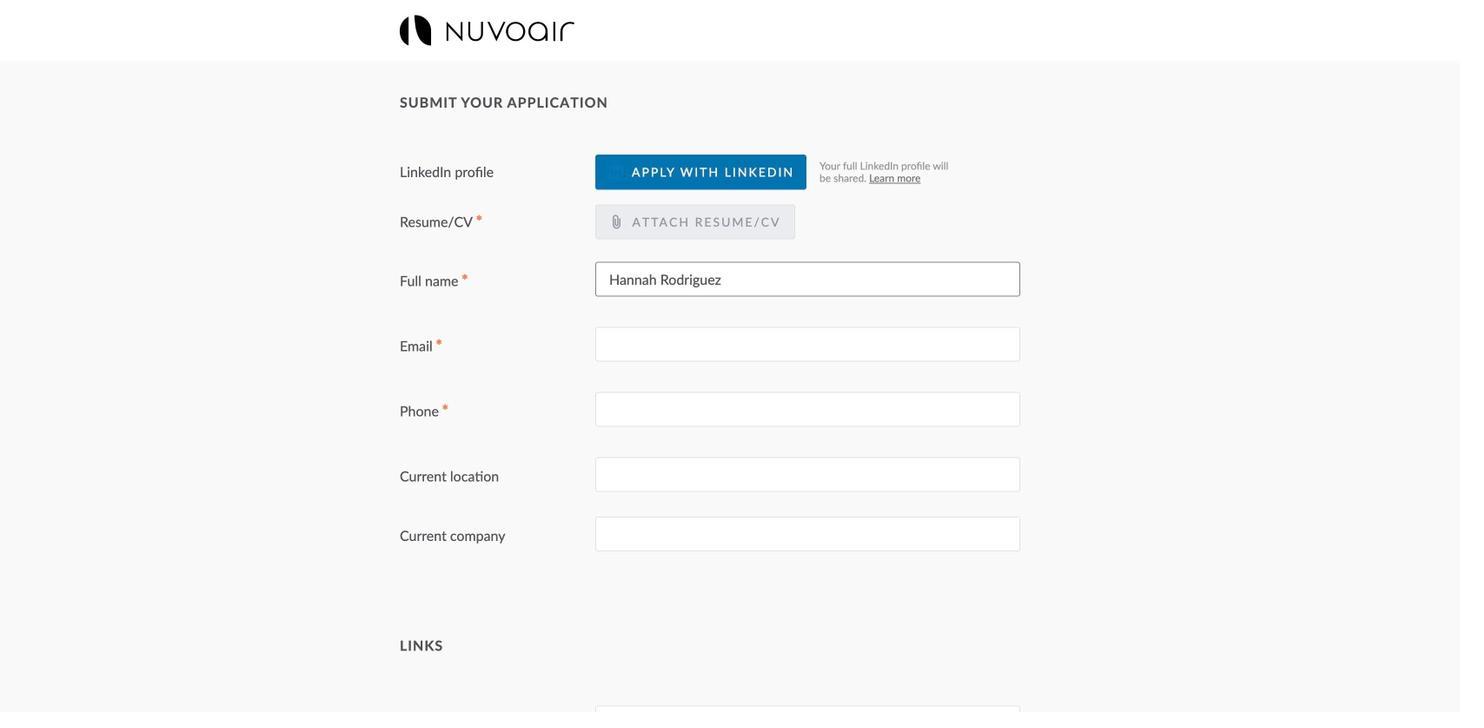 Task type: locate. For each thing, give the bounding box(es) containing it.
nuvoair logo image
[[400, 15, 574, 46]]

None text field
[[595, 262, 1020, 297], [595, 393, 1020, 427], [595, 706, 1020, 713], [595, 262, 1020, 297], [595, 393, 1020, 427], [595, 706, 1020, 713]]

None email field
[[595, 327, 1020, 362]]

None text field
[[595, 458, 1020, 493], [595, 517, 1020, 552], [595, 458, 1020, 493], [595, 517, 1020, 552]]



Task type: vqa. For each thing, say whether or not it's contained in the screenshot.
text box
yes



Task type: describe. For each thing, give the bounding box(es) containing it.
paperclip image
[[609, 215, 623, 229]]



